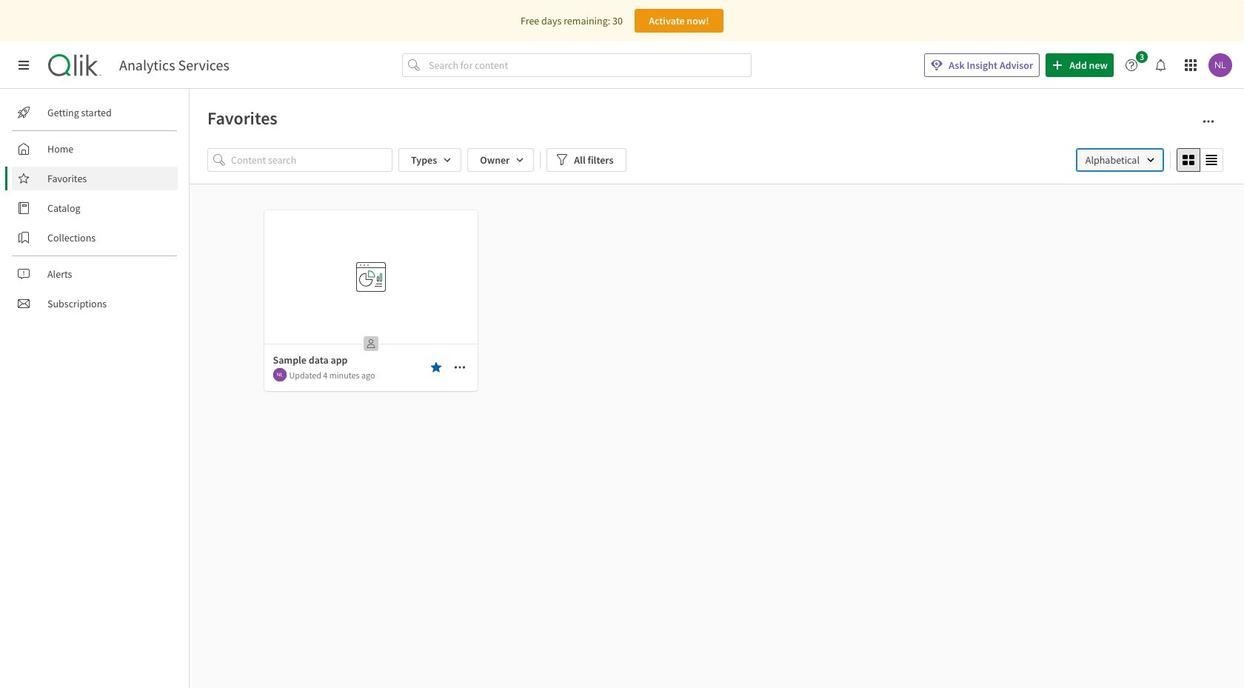 Task type: describe. For each thing, give the bounding box(es) containing it.
more actions image
[[454, 362, 466, 373]]

remove from favorites image
[[430, 362, 442, 373]]

list view image
[[1206, 154, 1218, 166]]

noah lott image
[[273, 368, 286, 382]]

close sidebar menu image
[[18, 59, 30, 71]]

tile view image
[[1183, 154, 1195, 166]]

none field inside filters region
[[1077, 148, 1165, 172]]

Content search text field
[[231, 148, 393, 172]]

noah lott image
[[1209, 53, 1233, 77]]

noah lott element
[[273, 368, 286, 382]]

analytics services element
[[119, 56, 230, 74]]

Search for content text field
[[426, 53, 752, 77]]



Task type: locate. For each thing, give the bounding box(es) containing it.
filters region
[[207, 145, 1227, 175]]

more actions image
[[1203, 116, 1215, 127]]

None field
[[1077, 148, 1165, 172]]

navigation pane element
[[0, 95, 189, 322]]

switch view group
[[1178, 148, 1224, 172]]



Task type: vqa. For each thing, say whether or not it's contained in the screenshot.
the topmost Noah Lott icon
yes



